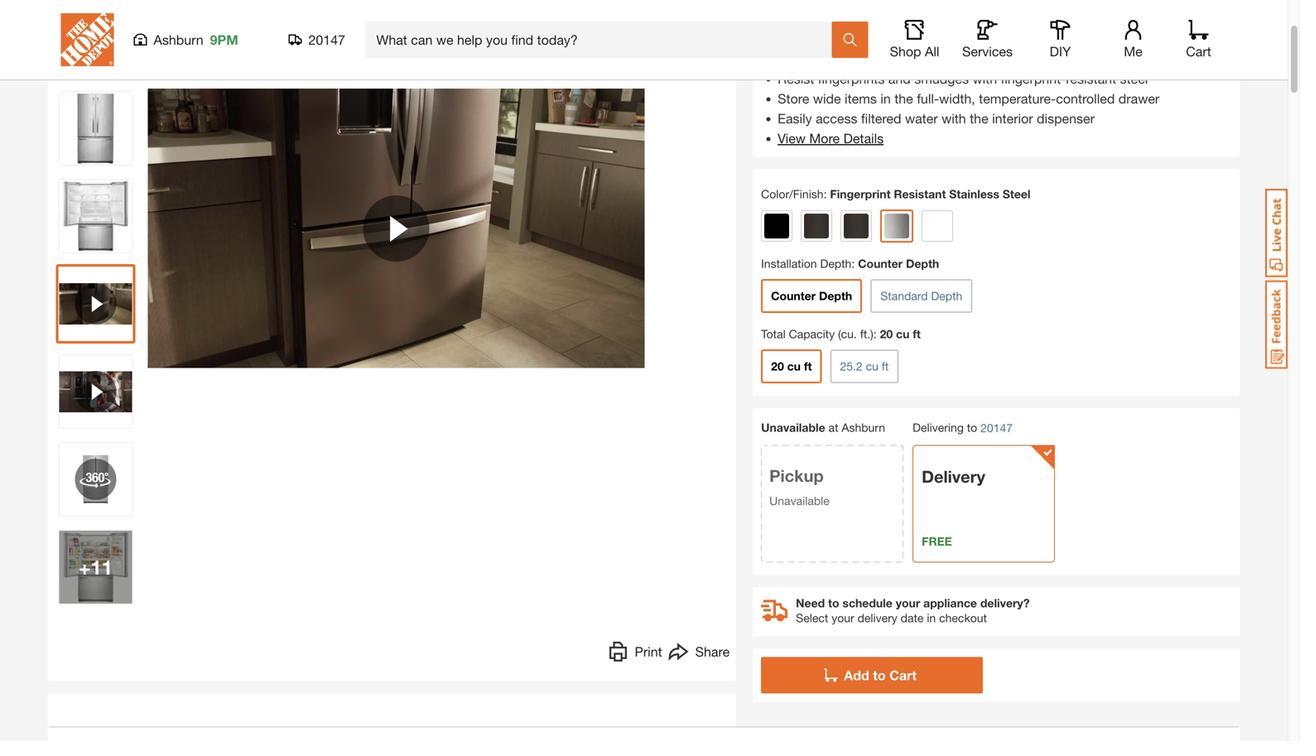 Task type: describe. For each thing, give the bounding box(es) containing it.
capacity
[[789, 327, 835, 341]]

cu for 20 cu ft
[[787, 360, 801, 373]]

depth for installation
[[820, 257, 852, 271]]

0 vertical spatial the
[[895, 91, 913, 107]]

french
[[135, 0, 195, 22]]

payments
[[940, 13, 990, 27]]

me
[[1124, 43, 1143, 59]]

apply
[[1134, 13, 1164, 27]]

shop all
[[890, 43, 939, 59]]

filtered
[[861, 111, 901, 126]]

store
[[778, 91, 809, 107]]

diy button
[[1034, 20, 1087, 60]]

standard
[[881, 289, 928, 303]]

with inside 20 cu. ft. french door refrigerator in fingerprint resistant stainless steel with internal water dispenser counter depth
[[189, 23, 226, 45]]

1 vertical spatial the
[[970, 111, 989, 126]]

25.2
[[840, 360, 863, 373]]

1 vertical spatial 20
[[880, 327, 893, 341]]

ashburn 9pm
[[154, 32, 238, 48]]

delivery
[[922, 467, 985, 487]]

9pm
[[210, 32, 238, 48]]

pickup
[[770, 466, 824, 486]]

financing
[[1083, 13, 1130, 27]]

dispenser
[[1037, 111, 1095, 126]]

resistant
[[1066, 71, 1116, 87]]

select
[[796, 611, 828, 625]]

free
[[922, 535, 952, 548]]

services button
[[961, 20, 1014, 60]]

302483135_s01 image
[[59, 443, 132, 516]]

counter depth button
[[761, 279, 862, 313]]

20 for 20 cu ft
[[771, 360, 784, 373]]

resistant inside 20 cu. ft. french door refrigerator in fingerprint resistant stainless steel with internal water dispenser counter depth
[[479, 0, 561, 22]]

depth for standard
[[931, 289, 963, 303]]

easily
[[778, 111, 812, 126]]

1 horizontal spatial stainless
[[949, 187, 1000, 201]]

view more details link
[[778, 131, 884, 146]]

full-
[[917, 91, 939, 107]]

services
[[962, 43, 1013, 59]]

appliance
[[924, 596, 977, 610]]

2 horizontal spatial cu
[[896, 327, 910, 341]]

diy
[[1050, 43, 1071, 59]]

fingerprint inside 20 cu. ft. french door refrigerator in fingerprint resistant stainless steel with internal water dispenser counter depth
[[379, 0, 474, 22]]

add
[[844, 668, 869, 683]]

$210.00
[[807, 13, 849, 27]]

ft.
[[113, 0, 130, 22]]

20147 inside 'button'
[[308, 32, 345, 48]]

with up services
[[994, 13, 1015, 27]]

need to schedule your appliance delivery? select your delivery date in checkout
[[796, 596, 1030, 625]]

in inside need to schedule your appliance delivery? select your delivery date in checkout
[[927, 611, 936, 625]]

add to cart
[[844, 668, 917, 683]]

fingerprint resistant stainless steel whirlpool french door refrigerators wrf540cwhz 64.0 image
[[59, 92, 132, 165]]

0 horizontal spatial your
[[832, 611, 854, 625]]

print button
[[608, 642, 662, 666]]

counter inside 20 cu. ft. french door refrigerator in fingerprint resistant stainless steel with internal water dispenser counter depth
[[451, 23, 521, 45]]

/mo†
[[852, 13, 879, 27]]

depth for counter
[[819, 289, 852, 303]]

0 horizontal spatial 5834511139001 image
[[59, 268, 132, 340]]

need
[[796, 596, 825, 610]]

1 horizontal spatial cart
[[1186, 43, 1211, 59]]

1 vertical spatial :
[[852, 257, 855, 271]]

more
[[809, 131, 840, 146]]

water
[[302, 23, 353, 45]]

delivery
[[858, 611, 898, 625]]

print
[[635, 644, 662, 660]]

months† financing
[[1031, 13, 1130, 27]]

refrigerator
[[248, 0, 354, 22]]

installation
[[761, 257, 817, 271]]

fingerprints
[[818, 71, 885, 87]]

the home depot logo image
[[61, 13, 114, 66]]

feedback link image
[[1265, 280, 1288, 369]]

0 vertical spatial your
[[896, 596, 920, 610]]

1 vertical spatial counter
[[858, 257, 903, 271]]

1 vertical spatial unavailable
[[770, 494, 830, 508]]

1 horizontal spatial ashburn
[[842, 421, 885, 434]]

door
[[200, 0, 243, 22]]

20147 button
[[289, 31, 346, 48]]

25.2 cu ft button
[[830, 350, 899, 384]]

internal
[[231, 23, 297, 45]]

installation depth : counter depth
[[761, 257, 939, 271]]

controlled
[[1056, 91, 1115, 107]]

counter depth
[[771, 289, 852, 303]]



Task type: vqa. For each thing, say whether or not it's contained in the screenshot.
fingerprint resistant black stainless image
yes



Task type: locate. For each thing, give the bounding box(es) containing it.
25.2 cu ft
[[840, 360, 889, 373]]

to inside need to schedule your appliance delivery? select your delivery date in checkout
[[828, 596, 839, 610]]

1 horizontal spatial 20147
[[981, 421, 1013, 435]]

stainless inside 20 cu. ft. french door refrigerator in fingerprint resistant stainless steel with internal water dispenser counter depth
[[56, 23, 135, 45]]

view
[[778, 131, 806, 146]]

ft right 25.2
[[882, 360, 889, 373]]

0 horizontal spatial 20
[[56, 0, 76, 22]]

1 vertical spatial resistant
[[894, 187, 946, 201]]

your down schedule
[[832, 611, 854, 625]]

0 horizontal spatial 20147
[[308, 32, 345, 48]]

ft for 20 cu ft
[[804, 360, 812, 373]]

to right need at the right
[[828, 596, 839, 610]]

cu inside button
[[787, 360, 801, 373]]

20 cu. ft. french door refrigerator in fingerprint resistant stainless steel with internal water dispenser counter depth
[[56, 0, 578, 45]]

delivering to 20147
[[913, 421, 1013, 435]]

0 vertical spatial steel
[[140, 23, 184, 45]]

1 vertical spatial steel
[[1003, 187, 1031, 201]]

1 vertical spatial in
[[881, 91, 891, 107]]

1 horizontal spatial cu
[[866, 360, 879, 373]]

with down services
[[973, 71, 997, 87]]

:
[[824, 187, 827, 201], [852, 257, 855, 271], [874, 327, 877, 341]]

steel down interior
[[1003, 187, 1031, 201]]

1 vertical spatial cart
[[890, 668, 917, 683]]

1 horizontal spatial your
[[896, 596, 920, 610]]

date
[[901, 611, 924, 625]]

ft down standard depth button
[[913, 327, 921, 341]]

0 vertical spatial fingerprint
[[379, 0, 474, 22]]

total capacity (cu. ft.) : 20 cu ft
[[761, 327, 921, 341]]

counter
[[451, 23, 521, 45], [858, 257, 903, 271], [771, 289, 816, 303]]

with down width,
[[942, 111, 966, 126]]

unavailable down the pickup
[[770, 494, 830, 508]]

1 horizontal spatial in
[[881, 91, 891, 107]]

20147
[[308, 32, 345, 48], [981, 421, 1013, 435]]

2 vertical spatial counter
[[771, 289, 816, 303]]

width,
[[939, 91, 975, 107]]

0 vertical spatial 20
[[56, 0, 76, 22]]

0 vertical spatial :
[[824, 187, 827, 201]]

color/finish
[[761, 187, 824, 201]]

cart right add
[[890, 668, 917, 683]]

0 vertical spatial ashburn
[[154, 32, 203, 48]]

0 horizontal spatial :
[[824, 187, 827, 201]]

to for 20147
[[967, 421, 977, 434]]

20147 inside delivering to 20147
[[981, 421, 1013, 435]]

apply now image
[[765, 9, 807, 31]]

the down width,
[[970, 111, 989, 126]]

stainless down cu.
[[56, 23, 135, 45]]

drawer
[[1119, 91, 1160, 107]]

1 horizontal spatial 5834511139001 image
[[148, 89, 645, 368]]

1 vertical spatial 20147
[[981, 421, 1013, 435]]

0 vertical spatial to
[[967, 421, 977, 434]]

details
[[844, 131, 884, 146]]

apply now
[[1134, 13, 1191, 27]]

20147 right delivering
[[981, 421, 1013, 435]]

cu.
[[81, 0, 108, 22]]

2 vertical spatial 20
[[771, 360, 784, 373]]

ft inside 'button'
[[882, 360, 889, 373]]

20147 link
[[981, 419, 1013, 437]]

steel inside 20 cu. ft. french door refrigerator in fingerprint resistant stainless steel with internal water dispenser counter depth
[[140, 23, 184, 45]]

1 vertical spatial to
[[828, 596, 839, 610]]

to inside add to cart button
[[873, 668, 886, 683]]

1 vertical spatial fingerprint
[[830, 187, 891, 201]]

11
[[91, 555, 113, 579]]

20 cu ft button
[[761, 350, 822, 384]]

your
[[896, 596, 920, 610], [832, 611, 854, 625]]

access
[[816, 111, 858, 126]]

temperature-
[[979, 91, 1056, 107]]

cu
[[896, 327, 910, 341], [787, 360, 801, 373], [866, 360, 879, 373]]

total
[[761, 327, 786, 341]]

fingerprint resistant stainless steel whirlpool french door refrigerators wrf540cwhz a0.2 image
[[59, 531, 132, 604]]

at
[[829, 421, 839, 434]]

unavailable left at
[[761, 421, 825, 434]]

1 horizontal spatial 20
[[771, 360, 784, 373]]

your up "date"
[[896, 596, 920, 610]]

1 vertical spatial your
[[832, 611, 854, 625]]

to for schedule
[[828, 596, 839, 610]]

20 for 20 cu. ft. french door refrigerator in fingerprint resistant stainless steel with internal water dispenser counter depth
[[56, 0, 76, 22]]

0 vertical spatial resistant
[[479, 0, 561, 22]]

+
[[79, 555, 91, 579]]

delivery?
[[980, 596, 1030, 610]]

0 vertical spatial counter
[[451, 23, 521, 45]]

2 vertical spatial :
[[874, 327, 877, 341]]

water
[[905, 111, 938, 126]]

20 left cu.
[[56, 0, 76, 22]]

1 horizontal spatial to
[[873, 668, 886, 683]]

0 horizontal spatial fingerprint
[[379, 0, 474, 22]]

color/finish : fingerprint resistant stainless steel
[[761, 187, 1031, 201]]

to left 20147 link
[[967, 421, 977, 434]]

in up "filtered"
[[881, 91, 891, 107]]

resist fingerprints and smudges with fingerprint-resistant steel store wide items in the full-width, temperature-controlled drawer easily access filtered water with the interior dispenser view more details
[[778, 71, 1160, 146]]

white image
[[925, 214, 950, 239]]

fingerprint resistant stainless steel image
[[885, 214, 909, 239]]

fingerprint
[[379, 0, 474, 22], [830, 187, 891, 201]]

2 vertical spatial to
[[873, 668, 886, 683]]

stainless
[[56, 23, 135, 45], [949, 187, 1000, 201]]

: up black stainless icon
[[824, 187, 827, 201]]

and
[[888, 71, 911, 87]]

steel
[[140, 23, 184, 45], [1003, 187, 1031, 201]]

shop all button
[[888, 20, 941, 60]]

20 inside button
[[771, 360, 784, 373]]

0 horizontal spatial counter
[[451, 23, 521, 45]]

ft
[[913, 327, 921, 341], [804, 360, 812, 373], [882, 360, 889, 373]]

ashburn right at
[[842, 421, 885, 434]]

ft inside button
[[804, 360, 812, 373]]

0 horizontal spatial ashburn
[[154, 32, 203, 48]]

months†
[[1034, 13, 1080, 27]]

share button
[[669, 642, 730, 666]]

standard depth
[[881, 289, 963, 303]]

2 horizontal spatial ft
[[913, 327, 921, 341]]

stainless up white "icon" in the top of the page
[[949, 187, 1000, 201]]

0 vertical spatial 20147
[[308, 32, 345, 48]]

ft.)
[[860, 327, 874, 341]]

items
[[845, 91, 877, 107]]

fingerprint up fingerprint resistant black stainless image
[[830, 187, 891, 201]]

cart inside button
[[890, 668, 917, 683]]

0 horizontal spatial resistant
[[479, 0, 561, 22]]

delivering
[[913, 421, 964, 434]]

ft for 25.2 cu ft
[[882, 360, 889, 373]]

now
[[1167, 13, 1191, 27]]

2 horizontal spatial :
[[874, 327, 877, 341]]

: right (cu.
[[874, 327, 877, 341]]

$210.00 /mo† suggested payments with
[[807, 13, 1018, 27]]

2 horizontal spatial to
[[967, 421, 977, 434]]

0 horizontal spatial steel
[[140, 23, 184, 45]]

2 vertical spatial in
[[927, 611, 936, 625]]

depth inside 20 cu. ft. french door refrigerator in fingerprint resistant stainless steel with internal water dispenser counter depth
[[526, 23, 578, 45]]

fingerprint resistant black stainless image
[[844, 214, 869, 239]]

0 horizontal spatial cart
[[890, 668, 917, 683]]

interior
[[992, 111, 1033, 126]]

20 down the total
[[771, 360, 784, 373]]

apply now link
[[1134, 13, 1191, 27]]

live chat image
[[1265, 189, 1288, 277]]

cu right 25.2
[[866, 360, 879, 373]]

to right add
[[873, 668, 886, 683]]

0 vertical spatial cart
[[1186, 43, 1211, 59]]

(cu.
[[838, 327, 857, 341]]

0 horizontal spatial the
[[895, 91, 913, 107]]

with
[[994, 13, 1015, 27], [189, 23, 226, 45], [973, 71, 997, 87], [942, 111, 966, 126]]

20147 down refrigerator
[[308, 32, 345, 48]]

pickup unavailable
[[770, 466, 830, 508]]

5970626837001 image
[[59, 355, 132, 428]]

: down fingerprint resistant black stainless image
[[852, 257, 855, 271]]

1 horizontal spatial the
[[970, 111, 989, 126]]

unavailable
[[761, 421, 825, 434], [770, 494, 830, 508]]

add to cart button
[[761, 657, 983, 694]]

1 horizontal spatial steel
[[1003, 187, 1031, 201]]

ashburn down french at the top left
[[154, 32, 203, 48]]

20 right ft.)
[[880, 327, 893, 341]]

to for cart
[[873, 668, 886, 683]]

20 inside 20 cu. ft. french door refrigerator in fingerprint resistant stainless steel with internal water dispenser counter depth
[[56, 0, 76, 22]]

black image
[[765, 214, 789, 239]]

cart link
[[1181, 20, 1217, 60]]

with down the "door"
[[189, 23, 226, 45]]

share
[[695, 644, 730, 660]]

0 vertical spatial unavailable
[[761, 421, 825, 434]]

unavailable at ashburn
[[761, 421, 885, 434]]

standard depth button
[[871, 279, 972, 313]]

smudges
[[914, 71, 969, 87]]

1 horizontal spatial counter
[[771, 289, 816, 303]]

20
[[56, 0, 76, 22], [880, 327, 893, 341], [771, 360, 784, 373]]

cu down capacity
[[787, 360, 801, 373]]

cu for 25.2 cu ft
[[866, 360, 879, 373]]

wide
[[813, 91, 841, 107]]

cu right ft.)
[[896, 327, 910, 341]]

1 vertical spatial stainless
[[949, 187, 1000, 201]]

1 vertical spatial ashburn
[[842, 421, 885, 434]]

suggested
[[882, 13, 936, 27]]

to
[[967, 421, 977, 434], [828, 596, 839, 610], [873, 668, 886, 683]]

cu inside 'button'
[[866, 360, 879, 373]]

checkout
[[939, 611, 987, 625]]

5834511139001 image
[[148, 89, 645, 368], [59, 268, 132, 340]]

in up "dispenser"
[[359, 0, 374, 22]]

What can we help you find today? search field
[[376, 22, 831, 57]]

cart down now
[[1186, 43, 1211, 59]]

1 horizontal spatial resistant
[[894, 187, 946, 201]]

20 cu ft
[[771, 360, 812, 373]]

4.5 stars image
[[56, 52, 129, 65]]

0 vertical spatial in
[[359, 0, 374, 22]]

fingerprint resistant stainless steel whirlpool french door refrigerators wrf540cwhz 40.1 image
[[59, 180, 132, 253]]

steel
[[1120, 71, 1148, 87]]

2 horizontal spatial in
[[927, 611, 936, 625]]

in right "date"
[[927, 611, 936, 625]]

fingerprint-
[[1001, 71, 1066, 87]]

ft down capacity
[[804, 360, 812, 373]]

black stainless image
[[804, 214, 829, 239]]

0 horizontal spatial in
[[359, 0, 374, 22]]

0 horizontal spatial to
[[828, 596, 839, 610]]

1 horizontal spatial ft
[[882, 360, 889, 373]]

shop
[[890, 43, 921, 59]]

+ 11
[[79, 555, 113, 579]]

counter inside 'counter depth' button
[[771, 289, 816, 303]]

all
[[925, 43, 939, 59]]

0 horizontal spatial ft
[[804, 360, 812, 373]]

steel down french at the top left
[[140, 23, 184, 45]]

0 horizontal spatial stainless
[[56, 23, 135, 45]]

resist
[[778, 71, 814, 87]]

2 horizontal spatial 20
[[880, 327, 893, 341]]

dispenser
[[358, 23, 446, 45]]

2 horizontal spatial counter
[[858, 257, 903, 271]]

0 horizontal spatial cu
[[787, 360, 801, 373]]

cart
[[1186, 43, 1211, 59], [890, 668, 917, 683]]

fingerprint up "dispenser"
[[379, 0, 474, 22]]

1 horizontal spatial fingerprint
[[830, 187, 891, 201]]

to inside delivering to 20147
[[967, 421, 977, 434]]

0 vertical spatial stainless
[[56, 23, 135, 45]]

in inside resist fingerprints and smudges with fingerprint-resistant steel store wide items in the full-width, temperature-controlled drawer easily access filtered water with the interior dispenser view more details
[[881, 91, 891, 107]]

in inside 20 cu. ft. french door refrigerator in fingerprint resistant stainless steel with internal water dispenser counter depth
[[359, 0, 374, 22]]

the down and
[[895, 91, 913, 107]]

1 horizontal spatial :
[[852, 257, 855, 271]]



